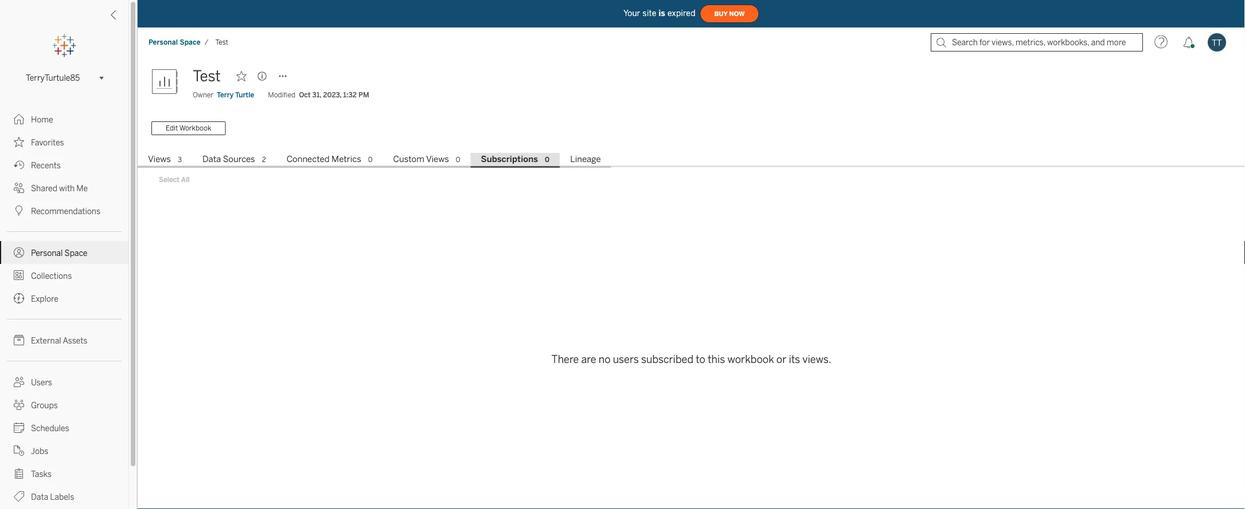 Task type: describe. For each thing, give the bounding box(es) containing it.
test inside "main content"
[[193, 67, 221, 85]]

sub-spaces tab list
[[138, 153, 1245, 168]]

2023,
[[323, 91, 342, 99]]

personal for personal space /
[[149, 38, 178, 46]]

buy now
[[714, 10, 745, 17]]

subscribed
[[641, 354, 693, 366]]

external
[[31, 336, 61, 346]]

tasks link
[[0, 463, 128, 486]]

is
[[659, 8, 665, 18]]

owner
[[193, 91, 213, 99]]

2
[[262, 156, 266, 164]]

explore link
[[0, 287, 128, 310]]

select all
[[159, 176, 190, 184]]

select all button
[[151, 173, 197, 187]]

jobs link
[[0, 440, 128, 463]]

views.
[[802, 354, 831, 366]]

recents
[[31, 161, 61, 170]]

recommendations link
[[0, 200, 128, 223]]

shared with me link
[[0, 177, 128, 200]]

connected
[[287, 154, 330, 165]]

your site is expired
[[624, 8, 695, 18]]

personal space
[[31, 249, 87, 258]]

users link
[[0, 371, 128, 394]]

data for data sources
[[202, 154, 221, 165]]

buy
[[714, 10, 728, 17]]

space for personal space
[[65, 249, 87, 258]]

edit
[[166, 124, 178, 133]]

jobs
[[31, 447, 48, 457]]

groups link
[[0, 394, 128, 417]]

navigation panel element
[[0, 34, 128, 510]]

owner terry turtle
[[193, 91, 254, 99]]

subscriptions
[[481, 154, 538, 165]]

recents link
[[0, 154, 128, 177]]

this
[[708, 354, 725, 366]]

1 views from the left
[[148, 154, 171, 165]]

personal space /
[[149, 38, 208, 46]]

data labels
[[31, 493, 74, 502]]

workbook image
[[151, 65, 186, 99]]

terry turtle link
[[217, 90, 254, 100]]

turtle
[[235, 91, 254, 99]]

modified
[[268, 91, 295, 99]]

metrics
[[332, 154, 361, 165]]

labels
[[50, 493, 74, 502]]

0 for metrics
[[368, 156, 373, 164]]

3 0 from the left
[[545, 156, 550, 164]]

explore
[[31, 294, 58, 304]]

assets
[[63, 336, 87, 346]]

0 horizontal spatial personal space link
[[0, 241, 128, 264]]

workbook
[[728, 354, 774, 366]]

connected metrics
[[287, 154, 361, 165]]

tasks
[[31, 470, 52, 479]]

now
[[729, 10, 745, 17]]

shared with me
[[31, 184, 88, 193]]

schedules link
[[0, 417, 128, 440]]

no
[[599, 354, 611, 366]]

all
[[181, 176, 190, 184]]

0 vertical spatial test
[[215, 38, 228, 46]]

favorites
[[31, 138, 64, 147]]

external assets
[[31, 336, 87, 346]]

0 vertical spatial personal space link
[[148, 38, 201, 47]]

favorites link
[[0, 131, 128, 154]]

there
[[551, 354, 579, 366]]

personal for personal space
[[31, 249, 63, 258]]

1:32
[[343, 91, 357, 99]]

test main content
[[138, 57, 1245, 510]]



Task type: vqa. For each thing, say whether or not it's contained in the screenshot.


Task type: locate. For each thing, give the bounding box(es) containing it.
space up collections link
[[65, 249, 87, 258]]

1 horizontal spatial views
[[426, 154, 449, 165]]

1 horizontal spatial personal
[[149, 38, 178, 46]]

buy now button
[[700, 5, 759, 23]]

its
[[789, 354, 800, 366]]

terry
[[217, 91, 234, 99]]

personal up workbook image
[[149, 38, 178, 46]]

1 horizontal spatial 0
[[456, 156, 460, 164]]

/
[[205, 38, 208, 46]]

personal inside main navigation. press the up and down arrow keys to access links. element
[[31, 249, 63, 258]]

with
[[59, 184, 75, 193]]

0 horizontal spatial 0
[[368, 156, 373, 164]]

personal space link left '/'
[[148, 38, 201, 47]]

0 vertical spatial data
[[202, 154, 221, 165]]

1 vertical spatial personal
[[31, 249, 63, 258]]

edit workbook
[[166, 124, 211, 133]]

1 vertical spatial data
[[31, 493, 48, 502]]

1 vertical spatial personal space link
[[0, 241, 128, 264]]

0 right metrics
[[368, 156, 373, 164]]

main navigation. press the up and down arrow keys to access links. element
[[0, 108, 128, 510]]

data labels link
[[0, 486, 128, 509]]

are
[[581, 354, 596, 366]]

home link
[[0, 108, 128, 131]]

shared
[[31, 184, 57, 193]]

personal space link up collections
[[0, 241, 128, 264]]

to
[[696, 354, 705, 366]]

2 0 from the left
[[456, 156, 460, 164]]

home
[[31, 115, 53, 124]]

space for personal space /
[[180, 38, 201, 46]]

0 vertical spatial space
[[180, 38, 201, 46]]

custom views
[[393, 154, 449, 165]]

personal
[[149, 38, 178, 46], [31, 249, 63, 258]]

views left 3
[[148, 154, 171, 165]]

test
[[215, 38, 228, 46], [193, 67, 221, 85]]

31,
[[312, 91, 321, 99]]

recommendations
[[31, 207, 100, 216]]

expired
[[668, 8, 695, 18]]

users
[[31, 378, 52, 388]]

users
[[613, 354, 639, 366]]

terryturtule85
[[26, 73, 80, 83]]

space left '/'
[[180, 38, 201, 46]]

views
[[148, 154, 171, 165], [426, 154, 449, 165]]

0 right subscriptions
[[545, 156, 550, 164]]

or
[[776, 354, 786, 366]]

Search for views, metrics, workbooks, and more text field
[[931, 33, 1143, 52]]

1 horizontal spatial personal space link
[[148, 38, 201, 47]]

0 vertical spatial personal
[[149, 38, 178, 46]]

select
[[159, 176, 180, 184]]

3
[[178, 156, 182, 164]]

modified oct 31, 2023, 1:32 pm
[[268, 91, 369, 99]]

1 horizontal spatial data
[[202, 154, 221, 165]]

custom
[[393, 154, 424, 165]]

0 horizontal spatial views
[[148, 154, 171, 165]]

data left labels
[[31, 493, 48, 502]]

edit workbook button
[[151, 122, 226, 135]]

0 right custom views
[[456, 156, 460, 164]]

1 0 from the left
[[368, 156, 373, 164]]

space inside personal space link
[[65, 249, 87, 258]]

test right '/'
[[215, 38, 228, 46]]

external assets link
[[0, 329, 128, 352]]

0 for views
[[456, 156, 460, 164]]

test element
[[212, 38, 232, 46]]

data
[[202, 154, 221, 165], [31, 493, 48, 502]]

personal up collections
[[31, 249, 63, 258]]

0 horizontal spatial personal
[[31, 249, 63, 258]]

personal space link
[[148, 38, 201, 47], [0, 241, 128, 264]]

lineage
[[570, 154, 601, 165]]

groups
[[31, 401, 58, 411]]

oct
[[299, 91, 311, 99]]

site
[[643, 8, 656, 18]]

data inside sub-spaces tab list
[[202, 154, 221, 165]]

sources
[[223, 154, 255, 165]]

data inside main navigation. press the up and down arrow keys to access links. element
[[31, 493, 48, 502]]

terryturtule85 button
[[21, 71, 107, 85]]

0 horizontal spatial space
[[65, 249, 87, 258]]

data sources
[[202, 154, 255, 165]]

schedules
[[31, 424, 69, 434]]

data for data labels
[[31, 493, 48, 502]]

2 horizontal spatial 0
[[545, 156, 550, 164]]

test up the owner
[[193, 67, 221, 85]]

views right custom
[[426, 154, 449, 165]]

0
[[368, 156, 373, 164], [456, 156, 460, 164], [545, 156, 550, 164]]

space
[[180, 38, 201, 46], [65, 249, 87, 258]]

0 horizontal spatial data
[[31, 493, 48, 502]]

2 views from the left
[[426, 154, 449, 165]]

your
[[624, 8, 640, 18]]

collections
[[31, 272, 72, 281]]

data left 'sources'
[[202, 154, 221, 165]]

workbook
[[179, 124, 211, 133]]

there are no users subscribed to this workbook or its views.
[[551, 354, 831, 366]]

1 vertical spatial test
[[193, 67, 221, 85]]

1 vertical spatial space
[[65, 249, 87, 258]]

collections link
[[0, 264, 128, 287]]

pm
[[358, 91, 369, 99]]

1 horizontal spatial space
[[180, 38, 201, 46]]

me
[[76, 184, 88, 193]]



